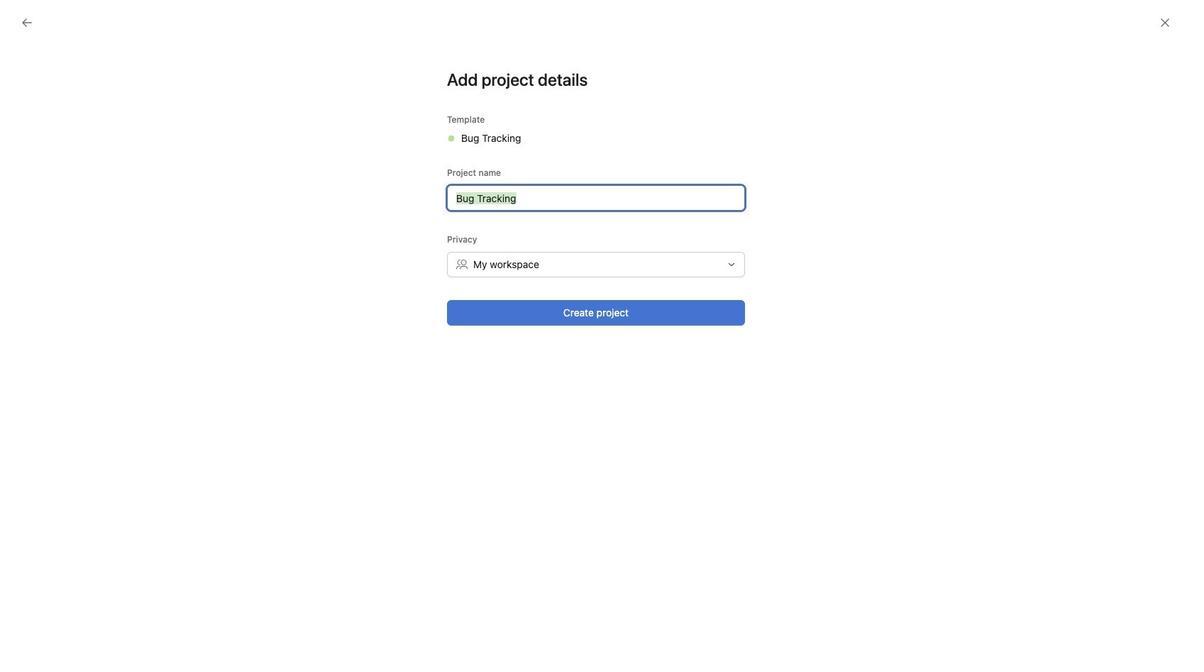 Task type: locate. For each thing, give the bounding box(es) containing it.
2 list item from the top
[[251, 324, 670, 349]]

None text field
[[447, 185, 745, 211]]

close image
[[1160, 17, 1171, 28]]

list item
[[251, 298, 670, 324], [251, 324, 670, 349]]

1 list item from the top
[[251, 298, 670, 324]]



Task type: vqa. For each thing, say whether or not it's contained in the screenshot.
board icon at the top of page
yes



Task type: describe. For each thing, give the bounding box(es) containing it.
hide sidebar image
[[18, 11, 30, 23]]

go back image
[[21, 17, 33, 28]]

board image
[[714, 310, 731, 327]]



